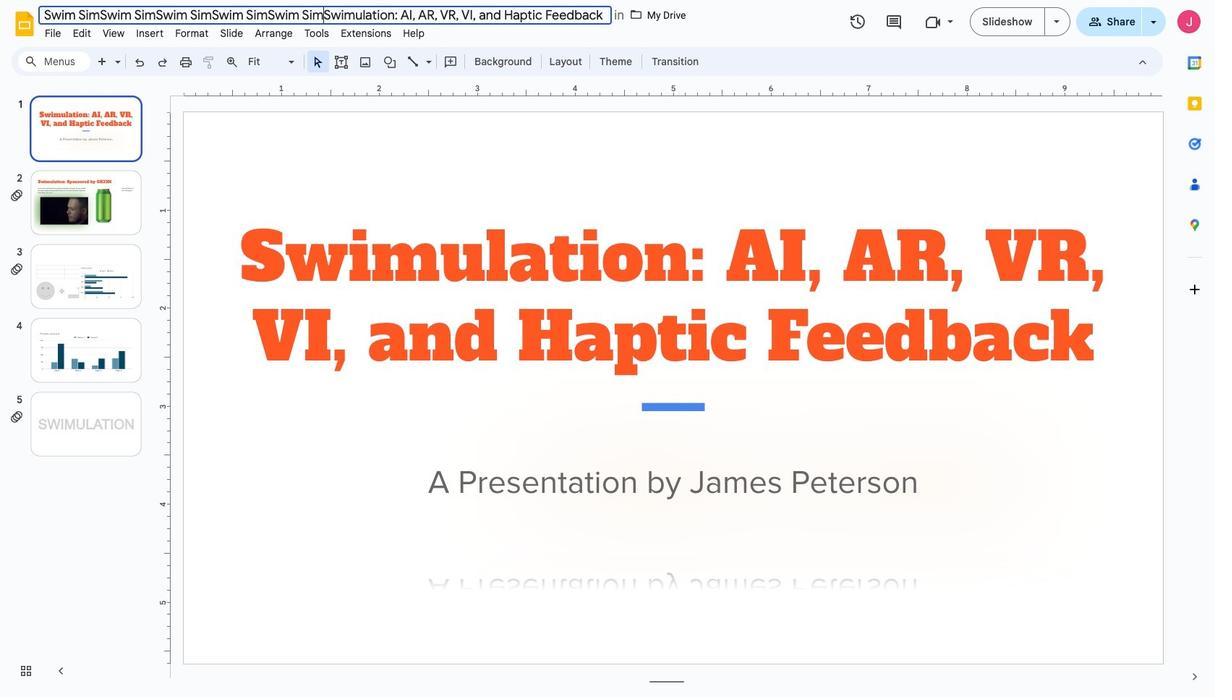 Task type: vqa. For each thing, say whether or not it's contained in the screenshot.
Extensions menu item
no



Task type: locate. For each thing, give the bounding box(es) containing it.
menu bar
[[39, 19, 431, 43]]

line image
[[407, 55, 421, 69]]

select (esc) image
[[311, 55, 326, 69]]

application
[[0, 0, 1216, 697]]

navigation
[[0, 82, 159, 697]]

shape image
[[382, 51, 398, 72]]

9 menu item from the left
[[335, 25, 398, 42]]

4 menu item from the left
[[131, 25, 169, 42]]

menu item up select line 'image' at top
[[398, 25, 431, 42]]

menu item
[[39, 25, 67, 42], [67, 25, 97, 42], [97, 25, 131, 42], [131, 25, 169, 42], [169, 25, 215, 42], [215, 25, 249, 42], [249, 25, 299, 42], [299, 25, 335, 42], [335, 25, 398, 42], [398, 25, 431, 42]]

zoom image
[[225, 55, 240, 69]]

undo (⌘z) image
[[132, 55, 147, 69]]

menu item up zoom field
[[249, 25, 299, 42]]

Rename text field
[[38, 6, 612, 25]]

1 menu item from the left
[[39, 25, 67, 42]]

redo (⌘y) image
[[156, 55, 170, 69]]

text box image
[[334, 55, 349, 69]]

last edit was on october 30, 2023 image
[[850, 13, 867, 30]]

hide the menus (ctrl+shift+f) image
[[1136, 55, 1151, 69]]

tab list inside menu bar banner
[[1175, 43, 1216, 656]]

menu bar inside menu bar banner
[[39, 19, 431, 43]]

menu item up undo (⌘z) image
[[131, 25, 169, 42]]

3 menu item from the left
[[97, 25, 131, 42]]

Zoom text field
[[246, 51, 287, 72]]

menu item up new slide with layout image
[[97, 25, 131, 42]]

menu item up new slide (ctrl+m) 'image'
[[67, 25, 97, 42]]

menu item up menus field
[[39, 25, 67, 42]]

tab list
[[1175, 43, 1216, 656]]

menu item up zoom image at the top of the page
[[215, 25, 249, 42]]

select line image
[[423, 52, 432, 57]]

menu item up "select (esc)" icon in the top left of the page
[[299, 25, 335, 42]]

menu item up the print (⌘p) image
[[169, 25, 215, 42]]

2 menu item from the left
[[67, 25, 97, 42]]

Zoom field
[[244, 51, 301, 72]]

10 menu item from the left
[[398, 25, 431, 42]]

menu item up insert image
[[335, 25, 398, 42]]



Task type: describe. For each thing, give the bounding box(es) containing it.
5 menu item from the left
[[169, 25, 215, 42]]

main toolbar
[[90, 51, 707, 72]]

slides home image
[[12, 11, 38, 37]]

share. shared with 3 people. image
[[1089, 15, 1102, 28]]

insert image image
[[357, 51, 374, 72]]

quick sharing actions image
[[1152, 21, 1157, 43]]

paint format image
[[202, 55, 216, 69]]

material image
[[630, 8, 643, 21]]

presentation options image
[[1054, 20, 1060, 23]]

7 menu item from the left
[[249, 25, 299, 42]]

show all comments image
[[886, 13, 903, 31]]

6 menu item from the left
[[215, 25, 249, 42]]

new slide with layout image
[[111, 52, 121, 57]]

located in my drive google drive folder element
[[612, 6, 689, 24]]

8 menu item from the left
[[299, 25, 335, 42]]

new slide (ctrl+m) image
[[96, 55, 110, 69]]

menu bar banner
[[0, 0, 1216, 697]]

add comment (⌘+option+m) image
[[444, 55, 458, 69]]

print (⌘p) image
[[179, 55, 193, 69]]

Menus field
[[18, 51, 90, 72]]



